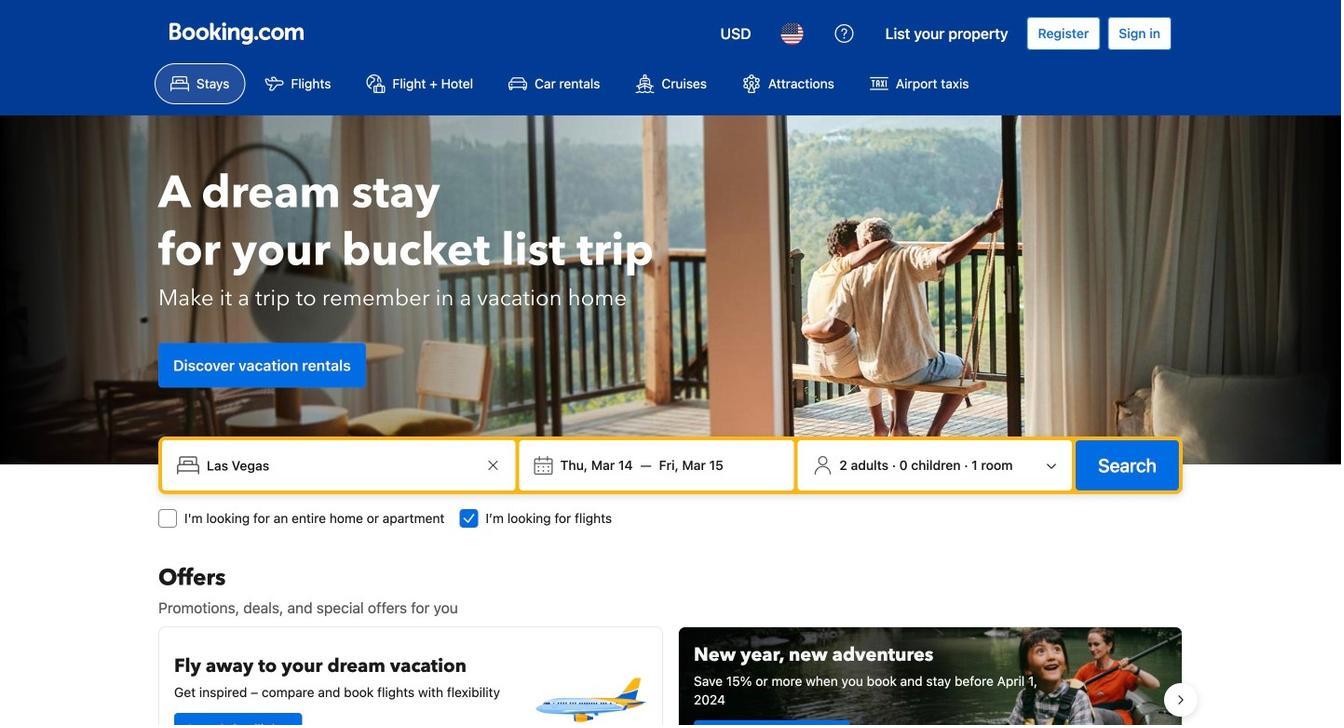 Task type: vqa. For each thing, say whether or not it's contained in the screenshot.
region
yes



Task type: locate. For each thing, give the bounding box(es) containing it.
region
[[143, 619, 1198, 725]]

fly away to your dream vacation image
[[532, 643, 647, 725]]

booking.com image
[[169, 22, 304, 45]]

Where are you going? field
[[199, 449, 482, 482]]



Task type: describe. For each thing, give the bounding box(es) containing it.
a young girl and woman kayak on a river image
[[679, 628, 1182, 725]]



